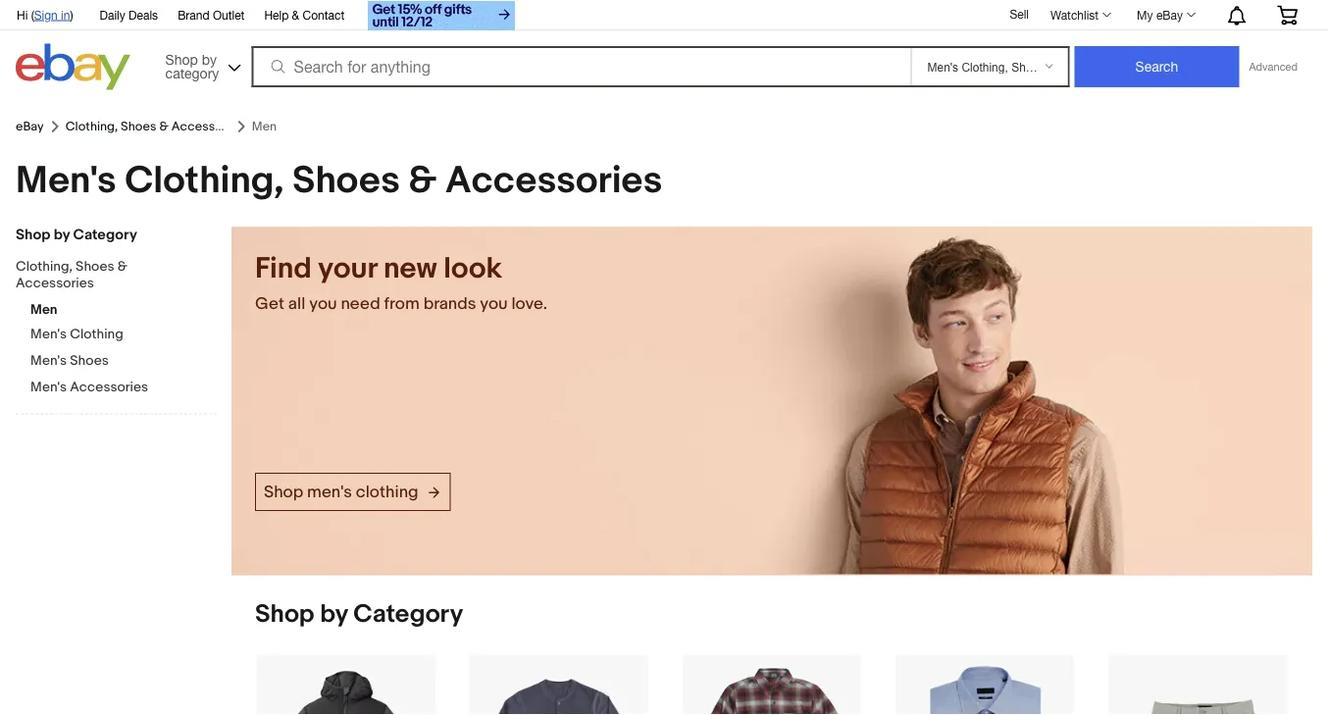 Task type: locate. For each thing, give the bounding box(es) containing it.
clothing, down clothing, shoes & accessories
[[125, 158, 284, 204]]

None submit
[[1075, 46, 1240, 87]]

look
[[444, 251, 502, 286]]

list
[[232, 654, 1313, 715]]

1 horizontal spatial you
[[480, 294, 508, 314]]

1 horizontal spatial by
[[202, 51, 217, 67]]

0 vertical spatial category
[[73, 226, 137, 244]]

1 you from the left
[[309, 294, 337, 314]]

shop inside the shop men's clothing link
[[264, 482, 303, 502]]

sell link
[[1001, 7, 1038, 21]]

clothing, right the ebay link
[[65, 119, 118, 134]]

2 you from the left
[[480, 294, 508, 314]]

clothing, for clothing, shoes & accessories men men's clothing men's shoes men's accessories
[[16, 259, 73, 275]]

help & contact link
[[264, 5, 345, 26]]

you
[[309, 294, 337, 314], [480, 294, 508, 314]]

0 horizontal spatial shop by category
[[16, 226, 137, 244]]

shop men's clothing
[[264, 482, 419, 502]]

advanced
[[1249, 60, 1298, 73]]

watchlist
[[1051, 8, 1099, 22]]

1 vertical spatial category
[[353, 600, 463, 630]]

2 vertical spatial clothing,
[[16, 259, 73, 275]]

2 vertical spatial by
[[320, 600, 348, 630]]

0 horizontal spatial by
[[54, 226, 70, 244]]

you right all
[[309, 294, 337, 314]]

category
[[73, 226, 137, 244], [353, 600, 463, 630]]

clothing
[[356, 482, 419, 502]]

contact
[[303, 8, 345, 22]]

1 horizontal spatial shop by category
[[255, 600, 463, 630]]

& inside clothing, shoes & accessories men men's clothing men's shoes men's accessories
[[118, 259, 127, 275]]

help
[[264, 8, 289, 22]]

clothing, shoes & accessories link
[[65, 119, 244, 134], [16, 259, 202, 294]]

advanced link
[[1240, 47, 1308, 86]]

shoes down shop by category dropdown button
[[121, 119, 157, 134]]

clothing, inside clothing, shoes & accessories men men's clothing men's shoes men's accessories
[[16, 259, 73, 275]]

men's
[[307, 482, 352, 502]]

your
[[318, 251, 377, 286]]

& right help
[[292, 8, 299, 22]]

1 horizontal spatial category
[[353, 600, 463, 630]]

1 vertical spatial clothing,
[[125, 158, 284, 204]]

need
[[341, 294, 380, 314]]

clothing, shoes & accessories link down category
[[65, 119, 244, 134]]

1 vertical spatial by
[[54, 226, 70, 244]]

daily deals
[[100, 8, 158, 22]]

& up men's clothing link
[[118, 259, 127, 275]]

0 vertical spatial ebay
[[1157, 8, 1183, 22]]

1 vertical spatial ebay
[[16, 119, 44, 134]]

shoes down clothing
[[70, 353, 109, 369]]

men's clothing, shoes & accessories
[[16, 158, 662, 204]]

clothing, up men
[[16, 259, 73, 275]]

you left love.
[[480, 294, 508, 314]]

brand outlet
[[178, 8, 245, 22]]

2 horizontal spatial by
[[320, 600, 348, 630]]

shoes up clothing
[[76, 259, 114, 275]]

brand
[[178, 8, 210, 22]]

0 vertical spatial shop by category
[[16, 226, 137, 244]]

& up new
[[408, 158, 437, 204]]

0 vertical spatial by
[[202, 51, 217, 67]]

men's
[[16, 158, 116, 204], [30, 326, 67, 343], [30, 353, 67, 369], [30, 379, 67, 396]]

1 vertical spatial shop by category
[[255, 600, 463, 630]]

clothing,
[[65, 119, 118, 134], [125, 158, 284, 204], [16, 259, 73, 275]]

shoes
[[121, 119, 157, 134], [292, 158, 400, 204], [76, 259, 114, 275], [70, 353, 109, 369]]

outlet
[[213, 8, 245, 22]]

0 vertical spatial clothing,
[[65, 119, 118, 134]]

by
[[202, 51, 217, 67], [54, 226, 70, 244], [320, 600, 348, 630]]

shop
[[165, 51, 198, 67], [16, 226, 50, 244], [264, 482, 303, 502], [255, 600, 314, 630]]

1 vertical spatial clothing, shoes & accessories link
[[16, 259, 202, 294]]

& inside account navigation
[[292, 8, 299, 22]]

in
[[61, 8, 70, 22]]

deals
[[129, 8, 158, 22]]

ebay link
[[16, 119, 44, 134]]

clothing, shoes & accessories link up clothing
[[16, 259, 202, 294]]

men's shoes link
[[30, 353, 217, 371]]

0 horizontal spatial you
[[309, 294, 337, 314]]

shop men's clothing link
[[255, 473, 451, 511]]

find your new look image
[[232, 227, 1313, 574]]

&
[[292, 8, 299, 22], [159, 119, 169, 134], [408, 158, 437, 204], [118, 259, 127, 275]]

ebay
[[1157, 8, 1183, 22], [16, 119, 44, 134]]

1 horizontal spatial ebay
[[1157, 8, 1183, 22]]

find your new look main content
[[232, 227, 1313, 715]]

watchlist link
[[1040, 3, 1120, 26]]

men's accessories link
[[30, 379, 217, 398]]

accessories
[[171, 119, 244, 134], [445, 158, 662, 204], [16, 275, 94, 292], [70, 379, 148, 396]]

shop by category banner
[[6, 0, 1313, 95]]

shop by category
[[16, 226, 137, 244], [255, 600, 463, 630]]

daily deals link
[[100, 5, 158, 26]]

your shopping cart image
[[1276, 5, 1299, 25]]

find your new look get all you need from brands you love.
[[255, 251, 547, 314]]



Task type: describe. For each thing, give the bounding box(es) containing it.
(
[[31, 8, 34, 22]]

get
[[255, 294, 284, 314]]

)
[[70, 8, 73, 22]]

0 vertical spatial clothing, shoes & accessories link
[[65, 119, 244, 134]]

account navigation
[[6, 0, 1313, 33]]

get an extra 15% off image
[[368, 1, 515, 30]]

clothing, for clothing, shoes & accessories
[[65, 119, 118, 134]]

my
[[1137, 8, 1153, 22]]

clothing, shoes & accessories men men's clothing men's shoes men's accessories
[[16, 259, 148, 396]]

from
[[384, 294, 420, 314]]

ebay inside account navigation
[[1157, 8, 1183, 22]]

brands
[[423, 294, 476, 314]]

shop inside shop by category
[[165, 51, 198, 67]]

shop by category
[[165, 51, 219, 81]]

shop by category button
[[157, 44, 245, 86]]

men
[[30, 302, 57, 318]]

men's clothing link
[[30, 326, 217, 345]]

find
[[255, 251, 312, 286]]

all
[[288, 294, 306, 314]]

hi ( sign in )
[[17, 8, 73, 22]]

love.
[[512, 294, 547, 314]]

my ebay
[[1137, 8, 1183, 22]]

hi
[[17, 8, 28, 22]]

by inside shop by category
[[202, 51, 217, 67]]

sign in link
[[34, 8, 70, 22]]

clothing, shoes & accessories
[[65, 119, 244, 134]]

0 horizontal spatial category
[[73, 226, 137, 244]]

clothing
[[70, 326, 123, 343]]

Search for anything text field
[[255, 48, 907, 85]]

shoes up your
[[292, 158, 400, 204]]

new
[[383, 251, 437, 286]]

my ebay link
[[1126, 3, 1205, 26]]

brand outlet link
[[178, 5, 245, 26]]

0 horizontal spatial ebay
[[16, 119, 44, 134]]

category inside find your new look main content
[[353, 600, 463, 630]]

help & contact
[[264, 8, 345, 22]]

shop by category inside find your new look main content
[[255, 600, 463, 630]]

sell
[[1010, 7, 1029, 21]]

daily
[[100, 8, 125, 22]]

sign
[[34, 8, 58, 22]]

category
[[165, 65, 219, 81]]

& down category
[[159, 119, 169, 134]]

none submit inside shop by category banner
[[1075, 46, 1240, 87]]

by inside find your new look main content
[[320, 600, 348, 630]]



Task type: vqa. For each thing, say whether or not it's contained in the screenshot.
RIFT
no



